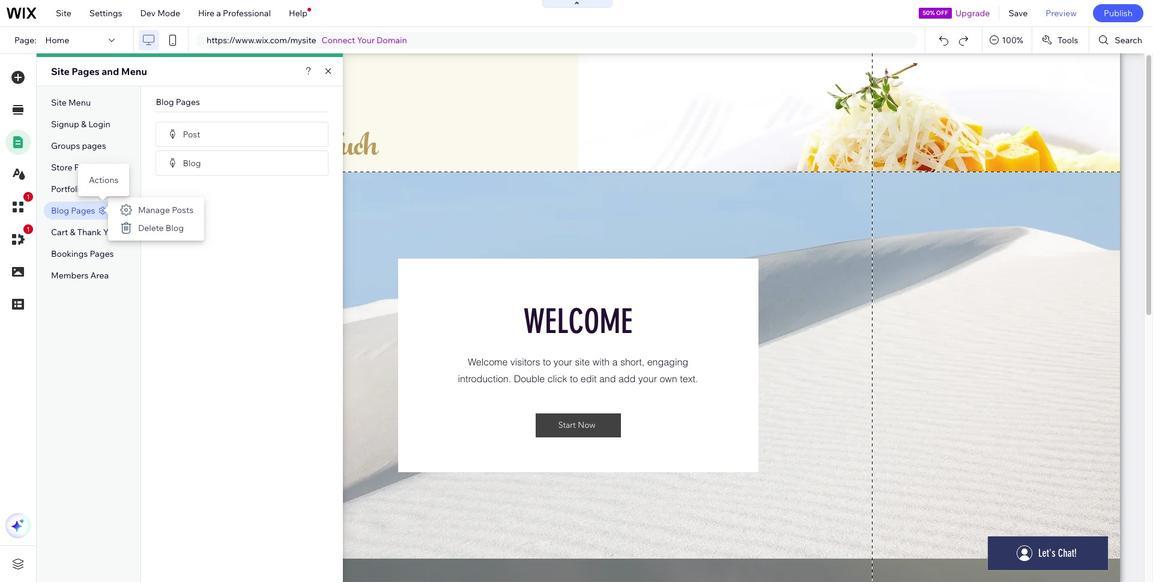 Task type: locate. For each thing, give the bounding box(es) containing it.
menu right and
[[121, 65, 147, 77]]

1 horizontal spatial &
[[81, 119, 86, 130]]

site pages and menu
[[51, 65, 147, 77]]

cart
[[51, 227, 68, 238]]

post
[[183, 129, 200, 140]]

signup
[[51, 119, 79, 130]]

site for site menu
[[51, 97, 67, 108]]

site up home at the top of page
[[56, 8, 71, 19]]

members
[[51, 270, 89, 281]]

store pages
[[51, 162, 98, 173]]

https://www.wix.com/mysite connect your domain
[[207, 35, 407, 46]]

menu
[[121, 65, 147, 77], [68, 97, 91, 108]]

upgrade
[[956, 8, 990, 19]]

0 vertical spatial site
[[56, 8, 71, 19]]

delete blog
[[138, 223, 184, 234]]

1 vertical spatial blog pages
[[51, 205, 95, 216]]

actions
[[89, 175, 119, 186]]

help
[[289, 8, 307, 19]]

2 vertical spatial site
[[51, 97, 67, 108]]

groups pages
[[51, 141, 106, 151]]

1 vertical spatial menu
[[68, 97, 91, 108]]

pages up actions
[[74, 162, 98, 173]]

blog pages
[[156, 97, 200, 108], [51, 205, 95, 216]]

thank
[[77, 227, 101, 238]]

1 horizontal spatial blog pages
[[156, 97, 200, 108]]

preview button
[[1037, 0, 1086, 26]]

dev
[[140, 8, 156, 19]]

site
[[56, 8, 71, 19], [51, 65, 69, 77], [51, 97, 67, 108]]

hire
[[198, 8, 215, 19]]

hire a professional
[[198, 8, 271, 19]]

site down home at the top of page
[[51, 65, 69, 77]]

50% off
[[923, 9, 948, 17]]

& right cart
[[70, 227, 75, 238]]

1 horizontal spatial menu
[[121, 65, 147, 77]]

0 horizontal spatial &
[[70, 227, 75, 238]]

pages
[[72, 65, 100, 77], [176, 97, 200, 108], [74, 162, 98, 173], [86, 184, 110, 195], [71, 205, 95, 216], [90, 249, 114, 259]]

signup & login
[[51, 119, 110, 130]]

blog pages up post
[[156, 97, 200, 108]]

publish button
[[1093, 4, 1144, 22]]

& left login
[[81, 119, 86, 130]]

pages right portfolio
[[86, 184, 110, 195]]

tools button
[[1032, 27, 1089, 53]]

tools
[[1058, 35, 1078, 46]]

0 vertical spatial &
[[81, 119, 86, 130]]

bookings pages
[[51, 249, 114, 259]]

manage posts
[[138, 205, 193, 216]]

&
[[81, 119, 86, 130], [70, 227, 75, 238]]

blog pages down portfolio
[[51, 205, 95, 216]]

0 vertical spatial blog pages
[[156, 97, 200, 108]]

off
[[936, 9, 948, 17]]

pages up post
[[176, 97, 200, 108]]

50%
[[923, 9, 935, 17]]

1 vertical spatial site
[[51, 65, 69, 77]]

menu up 'signup & login'
[[68, 97, 91, 108]]

pages
[[82, 141, 106, 151]]

area
[[90, 270, 109, 281]]

site up signup
[[51, 97, 67, 108]]

blog
[[156, 97, 174, 108], [183, 158, 201, 168], [51, 205, 69, 216], [166, 223, 184, 234]]

site for site
[[56, 8, 71, 19]]

portfolio pages
[[51, 184, 110, 195]]

1 vertical spatial &
[[70, 227, 75, 238]]



Task type: vqa. For each thing, say whether or not it's contained in the screenshot.
Wix Chat at the right of page
no



Task type: describe. For each thing, give the bounding box(es) containing it.
save
[[1009, 8, 1028, 19]]

a
[[216, 8, 221, 19]]

cart & thank you
[[51, 227, 118, 238]]

https://www.wix.com/mysite
[[207, 35, 316, 46]]

your
[[357, 35, 375, 46]]

pages up area
[[90, 249, 114, 259]]

store
[[51, 162, 72, 173]]

dev mode
[[140, 8, 180, 19]]

home
[[45, 35, 69, 46]]

preview
[[1046, 8, 1077, 19]]

you
[[103, 227, 118, 238]]

settings
[[89, 8, 122, 19]]

0 horizontal spatial menu
[[68, 97, 91, 108]]

and
[[102, 65, 119, 77]]

manage
[[138, 205, 170, 216]]

delete
[[138, 223, 164, 234]]

save button
[[1000, 0, 1037, 26]]

100% button
[[983, 27, 1032, 53]]

connect
[[322, 35, 355, 46]]

& for cart
[[70, 227, 75, 238]]

login
[[88, 119, 110, 130]]

site for site pages and menu
[[51, 65, 69, 77]]

professional
[[223, 8, 271, 19]]

bookings
[[51, 249, 88, 259]]

members area
[[51, 270, 109, 281]]

site menu
[[51, 97, 91, 108]]

search
[[1115, 35, 1142, 46]]

0 vertical spatial menu
[[121, 65, 147, 77]]

publish
[[1104, 8, 1133, 19]]

100%
[[1002, 35, 1023, 46]]

domain
[[377, 35, 407, 46]]

pages up cart & thank you
[[71, 205, 95, 216]]

& for signup
[[81, 119, 86, 130]]

0 horizontal spatial blog pages
[[51, 205, 95, 216]]

groups
[[51, 141, 80, 151]]

posts
[[172, 205, 193, 216]]

portfolio
[[51, 184, 84, 195]]

search button
[[1090, 27, 1153, 53]]

pages left and
[[72, 65, 100, 77]]

mode
[[157, 8, 180, 19]]



